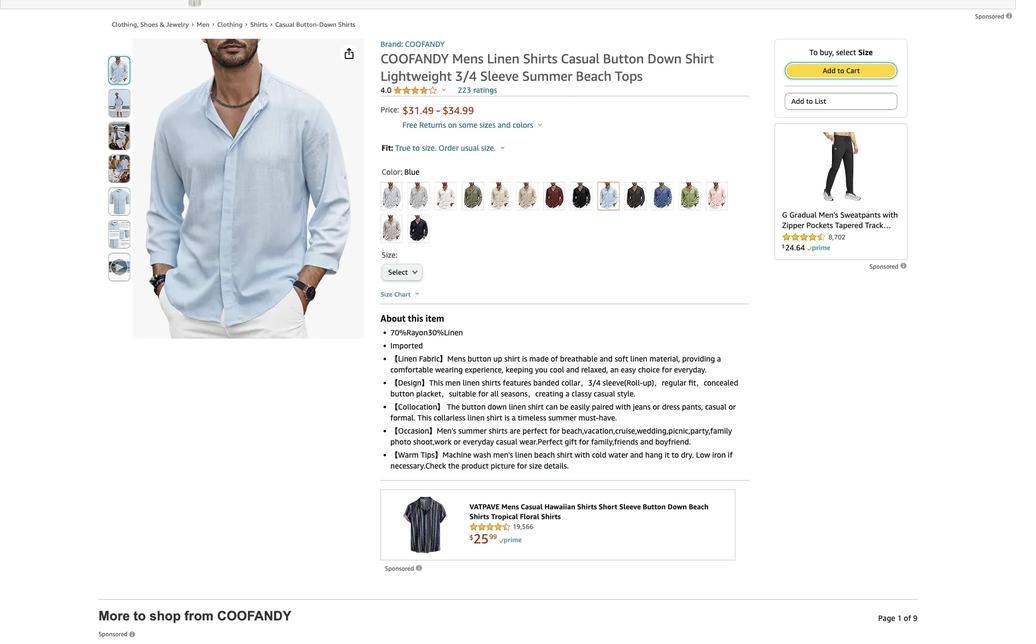 Task type: locate. For each thing, give the bounding box(es) containing it.
1 horizontal spatial casual
[[561, 51, 600, 67]]

add
[[823, 67, 836, 75], [792, 97, 805, 106]]

water
[[609, 451, 629, 460]]

wear.perfect
[[520, 438, 563, 447]]

0 horizontal spatial or
[[454, 438, 461, 447]]

casual up paired
[[594, 390, 616, 399]]

relaxed,
[[582, 366, 609, 375]]

khaki image
[[517, 183, 538, 210]]

or down "fit，concealed"
[[729, 403, 736, 412]]

and up an at the bottom right
[[600, 355, 613, 364]]

sponsored
[[976, 13, 1006, 20], [870, 263, 901, 270], [385, 565, 416, 573], [99, 631, 129, 638]]

casual left button-
[[275, 20, 295, 28]]

brand: coofandy
[[381, 40, 445, 49]]

1 vertical spatial add
[[792, 97, 805, 106]]

2 horizontal spatial casual
[[706, 403, 727, 412]]

【warm
[[391, 451, 419, 460]]

an
[[611, 366, 619, 375]]

keeping
[[506, 366, 533, 375]]

linen
[[487, 51, 520, 67]]

2 horizontal spatial shirts
[[523, 51, 558, 67]]

3 › from the left
[[245, 20, 248, 28]]

shoot,work
[[413, 438, 452, 447]]

black image
[[571, 183, 592, 210]]

0 horizontal spatial size.
[[422, 144, 437, 153]]

brand: coofandy link
[[381, 40, 445, 49]]

a up are
[[512, 414, 516, 423]]

4.0
[[381, 86, 394, 95]]

linen
[[631, 355, 648, 364], [463, 379, 480, 388], [509, 403, 526, 412], [468, 414, 485, 423], [515, 451, 533, 460]]

down inside clothing, shoes & jewelry › men › clothing › shirts › casual button-down shirts
[[320, 20, 337, 28]]

casual inside clothing, shoes & jewelry › men › clothing › shirts › casual button-down shirts
[[275, 20, 295, 28]]

clothing, shoes & jewelry link
[[112, 20, 189, 28]]

0 horizontal spatial add
[[792, 97, 805, 106]]

0 horizontal spatial size
[[381, 291, 393, 298]]

add for add to list
[[792, 97, 805, 106]]

0 vertical spatial add
[[823, 67, 836, 75]]

› left the shirts 'link' at the top left of page
[[245, 20, 248, 28]]

are
[[510, 427, 521, 436]]

about
[[381, 314, 406, 324]]

1 horizontal spatial of
[[904, 614, 912, 623]]

of
[[551, 355, 558, 364], [904, 614, 912, 623]]

of up "cool"
[[551, 355, 558, 364]]

size
[[529, 462, 542, 471]]

1 horizontal spatial casual
[[594, 390, 616, 399]]

1 vertical spatial down
[[648, 51, 682, 67]]

colors
[[513, 121, 534, 130]]

a_white image
[[436, 183, 456, 210]]

add left list
[[792, 97, 805, 106]]

or up tips】machine
[[454, 438, 461, 447]]

1 horizontal spatial size
[[859, 48, 873, 57]]

to for true to size. order usual size.
[[413, 144, 420, 153]]

some
[[459, 121, 478, 130]]

army green image
[[463, 183, 484, 210]]

shirt up timeless
[[528, 403, 544, 412]]

0 vertical spatial shirts
[[482, 379, 501, 388]]

casual
[[594, 390, 616, 399], [706, 403, 727, 412], [496, 438, 518, 447]]

a right "providing"
[[718, 355, 722, 364]]

be
[[560, 403, 569, 412]]

linen up the everyday
[[468, 414, 485, 423]]

0 vertical spatial with
[[616, 403, 631, 412]]

soft
[[615, 355, 629, 364]]

shirts
[[250, 20, 268, 28], [338, 20, 356, 28], [523, 51, 558, 67]]

0 vertical spatial summer
[[549, 414, 577, 423]]

beige image
[[490, 183, 511, 210]]

sleeve(roll-
[[603, 379, 643, 388]]

experience,
[[465, 366, 504, 375]]

to
[[810, 48, 818, 57]]

1 vertical spatial casual
[[561, 51, 600, 67]]

brand:
[[381, 40, 403, 49]]

for left size
[[517, 462, 527, 471]]

shirts link
[[250, 20, 268, 28]]

casual up beach
[[561, 51, 600, 67]]

is up keeping
[[522, 355, 528, 364]]

1 vertical spatial leave feedback on sponsored ad element
[[870, 263, 908, 270]]

› right men at the top left
[[212, 20, 215, 28]]

0 horizontal spatial down
[[320, 20, 337, 28]]

1 horizontal spatial a
[[566, 390, 570, 399]]

223 ratings
[[458, 86, 498, 95]]

casual button-down shirts link
[[275, 20, 356, 28]]

and left hang
[[631, 451, 644, 460]]

1 horizontal spatial is
[[522, 355, 528, 364]]

popover image inside 4.0 button
[[442, 89, 446, 91]]

free returns on some sizes and colors button
[[403, 120, 542, 131]]

option group
[[378, 180, 749, 246]]

0 vertical spatial a
[[718, 355, 722, 364]]

button right the
[[462, 403, 486, 412]]

0 horizontal spatial popover image
[[442, 89, 446, 91]]

you
[[535, 366, 548, 375]]

beach
[[576, 68, 612, 84]]

shirts up summer
[[523, 51, 558, 67]]

1 vertical spatial size
[[381, 291, 393, 298]]

to right true
[[413, 144, 420, 153]]

with down style. on the bottom
[[616, 403, 631, 412]]

1 vertical spatial summer
[[459, 427, 487, 436]]

size left chart
[[381, 291, 393, 298]]

0 vertical spatial is
[[522, 355, 528, 364]]

to
[[838, 67, 845, 75], [807, 97, 814, 106], [413, 144, 420, 153], [672, 451, 679, 460], [134, 609, 146, 624]]

popover image left 223
[[442, 89, 446, 91]]

wine red image
[[544, 183, 565, 210]]

0 horizontal spatial a
[[512, 414, 516, 423]]

necessary.check
[[391, 462, 446, 471]]

1 › from the left
[[192, 20, 194, 28]]

is
[[522, 355, 528, 364], [505, 414, 510, 423]]

gift
[[565, 438, 577, 447]]

to left list
[[807, 97, 814, 106]]

low
[[696, 451, 711, 460]]

casual up men's
[[496, 438, 518, 447]]

it
[[665, 451, 670, 460]]

order
[[439, 144, 459, 153]]

for down material, on the bottom of page
[[662, 366, 673, 375]]

1 vertical spatial casual
[[706, 403, 727, 412]]

1 size. from the left
[[422, 144, 437, 153]]

more
[[99, 609, 130, 624]]

1 horizontal spatial add
[[823, 67, 836, 75]]

if
[[728, 451, 733, 460]]

to left cart
[[838, 67, 845, 75]]

0 horizontal spatial leave feedback on sponsored ad element
[[385, 565, 423, 573]]

summer up the everyday
[[459, 427, 487, 436]]

casual right 'pants,'
[[706, 403, 727, 412]]

1 vertical spatial coofandy
[[381, 51, 449, 67]]

1 vertical spatial popover image
[[539, 123, 542, 126]]

made
[[530, 355, 549, 364]]

$31.49 - $34.99
[[403, 103, 474, 117]]

leave feedback on sponsored ad element
[[976, 13, 1014, 20], [870, 263, 908, 270], [385, 565, 423, 573]]

jewelry
[[166, 20, 189, 28]]

and right sizes
[[498, 121, 511, 130]]

2 › from the left
[[212, 20, 215, 28]]

1 horizontal spatial leave feedback on sponsored ad element
[[870, 263, 908, 270]]

0 vertical spatial of
[[551, 355, 558, 364]]

0 vertical spatial size
[[859, 48, 873, 57]]

1 horizontal spatial size.
[[481, 144, 496, 153]]

a up be
[[566, 390, 570, 399]]

dark grey image
[[626, 183, 646, 210]]

popover image right colors
[[539, 123, 542, 126]]

shirts up all
[[482, 379, 501, 388]]

summer down be
[[549, 414, 577, 423]]

size chart button
[[381, 290, 419, 299]]

3/4
[[456, 68, 477, 84]]

&
[[160, 20, 165, 28]]

material,
[[650, 355, 681, 364]]

clothing link
[[217, 20, 243, 28]]

size right select
[[859, 48, 873, 57]]

4 › from the left
[[270, 20, 273, 28]]

shirts right clothing
[[250, 20, 268, 28]]

price:
[[381, 105, 400, 114]]

223 ratings link
[[458, 86, 498, 95]]

1 horizontal spatial summer
[[549, 414, 577, 423]]

to right it
[[672, 451, 679, 460]]

2 horizontal spatial leave feedback on sponsored ad element
[[976, 13, 1014, 20]]

0 vertical spatial leave feedback on sponsored ad element
[[976, 13, 1014, 20]]

0 vertical spatial down
[[320, 20, 337, 28]]

casual
[[275, 20, 295, 28], [561, 51, 600, 67]]

formal.
[[391, 414, 416, 423]]

size. left order
[[422, 144, 437, 153]]

0 vertical spatial casual
[[275, 20, 295, 28]]

0 vertical spatial popover image
[[442, 89, 446, 91]]

sponsored link
[[976, 11, 1014, 22], [870, 263, 908, 270], [385, 564, 423, 574], [99, 624, 135, 639]]

list
[[815, 97, 827, 106]]

1 vertical spatial is
[[505, 414, 510, 423]]

green image
[[680, 183, 701, 210]]

of left 9
[[904, 614, 912, 623]]

cold
[[592, 451, 607, 460]]

to left shop
[[134, 609, 146, 624]]

summer
[[549, 414, 577, 423], [459, 427, 487, 436]]

a
[[718, 355, 722, 364], [566, 390, 570, 399], [512, 414, 516, 423]]

1 horizontal spatial or
[[653, 403, 660, 412]]

shirts right button-
[[338, 20, 356, 28]]

1 horizontal spatial popover image
[[539, 123, 542, 126]]

or right jeans
[[653, 403, 660, 412]]

› right the shirts 'link' at the top left of page
[[270, 20, 273, 28]]

2 horizontal spatial or
[[729, 403, 736, 412]]

iron
[[713, 451, 726, 460]]

button up experience, in the left bottom of the page
[[468, 355, 492, 364]]

2 vertical spatial a
[[512, 414, 516, 423]]

1 horizontal spatial shirts
[[338, 20, 356, 28]]

the
[[447, 403, 460, 412]]

1 horizontal spatial down
[[648, 51, 682, 67]]

linen up timeless
[[509, 403, 526, 412]]

with left cold
[[575, 451, 590, 460]]

0 horizontal spatial summer
[[459, 427, 487, 436]]

button down 【design】this
[[391, 390, 414, 399]]

223
[[458, 86, 472, 95]]

【linen
[[391, 355, 417, 364]]

9
[[914, 614, 918, 623]]

None submit
[[109, 57, 130, 84], [109, 90, 130, 117], [109, 123, 130, 150], [109, 155, 130, 183], [109, 188, 130, 216], [109, 221, 130, 248], [109, 254, 130, 281], [109, 57, 130, 84], [109, 90, 130, 117], [109, 123, 130, 150], [109, 155, 130, 183], [109, 188, 130, 216], [109, 221, 130, 248], [109, 254, 130, 281]]

›
[[192, 20, 194, 28], [212, 20, 215, 28], [245, 20, 248, 28], [270, 20, 273, 28]]

0 horizontal spatial casual
[[275, 20, 295, 28]]

blue image
[[598, 183, 619, 210]]

size
[[859, 48, 873, 57], [381, 291, 393, 298]]

down
[[488, 403, 507, 412]]

to inside option
[[807, 97, 814, 106]]

is down the down
[[505, 414, 510, 423]]

tops
[[615, 68, 643, 84]]

popover image
[[442, 89, 446, 91], [539, 123, 542, 126]]

add down the 'buy,'
[[823, 67, 836, 75]]

shirts left are
[[489, 427, 508, 436]]

› left men link
[[192, 20, 194, 28]]

0 horizontal spatial of
[[551, 355, 558, 364]]

size. right usual
[[481, 144, 496, 153]]

add inside option
[[792, 97, 805, 106]]

2 vertical spatial casual
[[496, 438, 518, 447]]

1 vertical spatial with
[[575, 451, 590, 460]]

of inside about this item 70%rayon30%linen imported 【linen fabric】mens button up shirt is made of breathable and soft linen material, providing a comfortable wearing experience, keeping you cool and relaxed, an easy choice for everyday. 【design】this men linen shirts features banded collar，3/4 sleeve(roll-up)，regular fit，concealed button placket，suitable for all seasons，creating a classy casual style. 【collocation】 the button down linen shirt can be easily paired with jeans or dress pants, casual or formal. this collarless linen shirt is a timeless summer must-have. 【occasion】men's summer shirts are perfect for beach,vacation,cruise,wedding,picnic,party,family photo shoot,work or everyday casual wear.perfect gift for family,friends and boyfriend. 【warm tips】machine wash men's linen beach shirt with cold water and hang it to dry. low iron if necessary.check the product picture for size details.
[[551, 355, 558, 364]]

size inside size chart button
[[381, 291, 393, 298]]

navy blue image
[[409, 216, 429, 243]]

about this item 70%rayon30%linen imported 【linen fabric】mens button up shirt is made of breathable and soft linen material, providing a comfortable wearing experience, keeping you cool and relaxed, an easy choice for everyday. 【design】this men linen shirts features banded collar，3/4 sleeve(roll-up)，regular fit，concealed button placket，suitable for all seasons，creating a classy casual style. 【collocation】 the button down linen shirt can be easily paired with jeans or dress pants, casual or formal. this collarless linen shirt is a timeless summer must-have. 【occasion】men's summer shirts are perfect for beach,vacation,cruise,wedding,picnic,party,family photo shoot,work or everyday casual wear.perfect gift for family,friends and boyfriend. 【warm tips】machine wash men's linen beach shirt with cold water and hang it to dry. low iron if necessary.check the product picture for size details.
[[381, 314, 739, 471]]

shirt up keeping
[[505, 355, 520, 364]]

1 vertical spatial of
[[904, 614, 912, 623]]

down inside coofandy mens linen shirts casual button down shirt lightweight 3/4 sleeve summer beach tops
[[648, 51, 682, 67]]



Task type: describe. For each thing, give the bounding box(es) containing it.
add to list link
[[786, 94, 897, 110]]

sleeve
[[481, 68, 519, 84]]

classy
[[572, 390, 592, 399]]

all
[[491, 390, 499, 399]]

returns
[[420, 121, 446, 130]]

$31.49
[[403, 105, 434, 117]]

popover image
[[416, 292, 419, 295]]

the
[[448, 462, 460, 471]]

coofandy mens linen shirts casual button down shirt lightweight 3/4 sleeve summer beach tops image
[[145, 39, 351, 339]]

grey stripe image
[[409, 183, 429, 210]]

Add to Cart submit
[[786, 63, 897, 79]]

color:
[[382, 168, 403, 177]]

to for add to cart
[[838, 67, 845, 75]]

features
[[503, 379, 532, 388]]

and inside button
[[498, 121, 511, 130]]

to inside about this item 70%rayon30%linen imported 【linen fabric】mens button up shirt is made of breathable and soft linen material, providing a comfortable wearing experience, keeping you cool and relaxed, an easy choice for everyday. 【design】this men linen shirts features banded collar，3/4 sleeve(roll-up)，regular fit，concealed button placket，suitable for all seasons，creating a classy casual style. 【collocation】 the button down linen shirt can be easily paired with jeans or dress pants, casual or formal. this collarless linen shirt is a timeless summer must-have. 【occasion】men's summer shirts are perfect for beach,vacation,cruise,wedding,picnic,party,family photo shoot,work or everyday casual wear.perfect gift for family,friends and boyfriend. 【warm tips】machine wash men's linen beach shirt with cold water and hang it to dry. low iron if necessary.check the product picture for size details.
[[672, 451, 679, 460]]

photo
[[391, 438, 411, 447]]

perfect
[[523, 427, 548, 436]]

1 vertical spatial shirts
[[489, 427, 508, 436]]

beach,vacation,cruise,wedding,picnic,party,family
[[562, 427, 733, 436]]

popover image inside free returns on some sizes and colors button
[[539, 123, 542, 126]]

must-
[[579, 414, 599, 423]]

shoes
[[140, 20, 158, 28]]

for right gift
[[579, 438, 590, 447]]

2 vertical spatial button
[[462, 403, 486, 412]]

this
[[418, 414, 432, 423]]

shirt
[[686, 51, 715, 67]]

clothing,
[[112, 20, 139, 28]]

dropdown image
[[413, 270, 418, 275]]

1 vertical spatial a
[[566, 390, 570, 399]]

cool
[[550, 366, 565, 375]]

true to size. order usual size.
[[395, 144, 498, 153]]

banded
[[534, 379, 560, 388]]

shirts inside coofandy mens linen shirts casual button down shirt lightweight 3/4 sleeve summer beach tops
[[523, 51, 558, 67]]

this
[[408, 314, 423, 324]]

product
[[462, 462, 489, 471]]

$34.99
[[443, 105, 474, 117]]

comfortable
[[391, 366, 433, 375]]

0 horizontal spatial is
[[505, 414, 510, 423]]

buy,
[[820, 48, 835, 57]]

beach
[[535, 451, 555, 460]]

easy
[[621, 366, 636, 375]]

pants,
[[682, 403, 704, 412]]

denim blue image
[[653, 183, 674, 210]]

free
[[403, 121, 418, 130]]

imported
[[391, 341, 423, 350]]

select
[[388, 268, 408, 277]]

true to size. order usual size. link
[[395, 144, 505, 153]]

0 horizontal spatial shirts
[[250, 20, 268, 28]]

light grey image
[[381, 216, 402, 243]]

select
[[837, 48, 857, 57]]

seasons，creating
[[501, 390, 564, 399]]

coofandy inside coofandy mens linen shirts casual button down shirt lightweight 3/4 sleeve summer beach tops
[[381, 51, 449, 67]]

and down beach,vacation,cruise,wedding,picnic,party,family
[[641, 438, 654, 447]]

to for add to list
[[807, 97, 814, 106]]

linen up size
[[515, 451, 533, 460]]

0 vertical spatial button
[[468, 355, 492, 364]]

have.
[[599, 414, 617, 423]]

Add to List radio
[[785, 93, 898, 110]]

ratings
[[474, 86, 498, 95]]

lightweight
[[381, 68, 452, 84]]

summer
[[523, 68, 573, 84]]

wash
[[474, 451, 491, 460]]

shop
[[150, 609, 181, 624]]

0 horizontal spatial with
[[575, 451, 590, 460]]

0 horizontal spatial casual
[[496, 438, 518, 447]]

style.
[[618, 390, 636, 399]]

clothing, shoes & jewelry › men › clothing › shirts › casual button-down shirts
[[112, 20, 356, 28]]

2 vertical spatial coofandy
[[217, 609, 292, 624]]

chart
[[394, 291, 411, 298]]

-
[[436, 103, 441, 117]]

2 size. from the left
[[481, 144, 496, 153]]

collarless
[[434, 414, 466, 423]]

2 horizontal spatial a
[[718, 355, 722, 364]]

4.0 button
[[381, 86, 446, 96]]

free returns on some sizes and colors
[[403, 121, 536, 130]]

page
[[879, 614, 896, 623]]

men link
[[197, 20, 210, 28]]

timeless
[[518, 414, 547, 423]]

casual inside coofandy mens linen shirts casual button down shirt lightweight 3/4 sleeve summer beach tops
[[561, 51, 600, 67]]

【design】this
[[391, 379, 444, 388]]

【occasion】men's
[[391, 427, 457, 436]]

everyday.
[[675, 366, 707, 375]]

up
[[494, 355, 503, 364]]

linen up choice
[[631, 355, 648, 364]]

picture
[[491, 462, 515, 471]]

add for add to cart
[[823, 67, 836, 75]]

0 vertical spatial coofandy
[[405, 40, 445, 49]]

easily
[[571, 403, 590, 412]]

linen right men
[[463, 379, 480, 388]]

boyfriend.
[[656, 438, 691, 447]]

dry.
[[681, 451, 694, 460]]

for up wear.perfect
[[550, 427, 560, 436]]

for left all
[[479, 390, 489, 399]]

everyday
[[463, 438, 494, 447]]

clothing
[[217, 20, 243, 28]]

to for more to shop from coofandy
[[134, 609, 146, 624]]

【collocation】
[[391, 403, 445, 412]]

fit，concealed
[[689, 379, 739, 388]]

add to list
[[792, 97, 827, 106]]

button-
[[296, 20, 320, 28]]

2 vertical spatial leave feedback on sponsored ad element
[[385, 565, 423, 573]]

1 vertical spatial button
[[391, 390, 414, 399]]

mens
[[453, 51, 484, 67]]

more to shop from coofandy
[[99, 609, 292, 624]]

pink image
[[707, 183, 728, 210]]

blue stripe image
[[381, 183, 402, 210]]

tips】machine
[[421, 451, 472, 460]]

0 vertical spatial casual
[[594, 390, 616, 399]]

shirt down the down
[[487, 414, 503, 423]]

shirt up details.
[[557, 451, 573, 460]]

men
[[446, 379, 461, 388]]

page 1 of 9
[[879, 614, 918, 623]]

and down breathable
[[567, 366, 580, 375]]

sizes
[[480, 121, 496, 130]]

usual
[[461, 144, 479, 153]]

dress
[[662, 403, 680, 412]]

choice
[[638, 366, 660, 375]]

70%rayon30%linen
[[391, 328, 463, 337]]

true
[[395, 144, 411, 153]]

1 horizontal spatial with
[[616, 403, 631, 412]]

collar，3/4
[[562, 379, 601, 388]]



Task type: vqa. For each thing, say whether or not it's contained in the screenshot.
4.72
no



